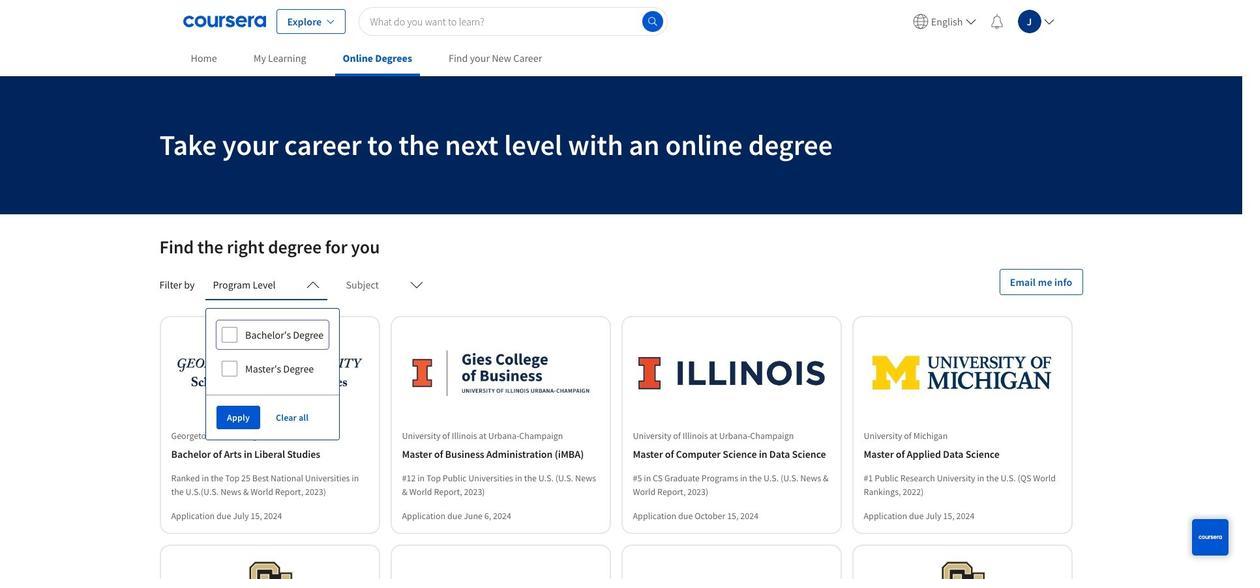 Task type: describe. For each thing, give the bounding box(es) containing it.
coursera image
[[183, 11, 266, 32]]

options list list box
[[206, 309, 339, 395]]

1 university of illinois at urbana-champaign logo image from the left
[[407, 333, 594, 414]]

university of michigan logo image
[[869, 333, 1056, 414]]



Task type: vqa. For each thing, say whether or not it's contained in the screenshot.
coursera image
yes



Task type: locate. For each thing, give the bounding box(es) containing it.
university of illinois at urbana-champaign logo image
[[407, 333, 594, 414], [638, 333, 825, 414]]

0 horizontal spatial university of illinois at urbana-champaign logo image
[[407, 333, 594, 414]]

2 university of illinois at urbana-champaign logo image from the left
[[638, 333, 825, 414]]

None search field
[[359, 7, 667, 36]]

georgetown university logo image
[[176, 333, 363, 414]]

actions toolbar
[[206, 395, 339, 440]]

menu item
[[908, 6, 981, 37]]

1 horizontal spatial university of illinois at urbana-champaign logo image
[[638, 333, 825, 414]]

menu
[[908, 0, 1059, 42]]



